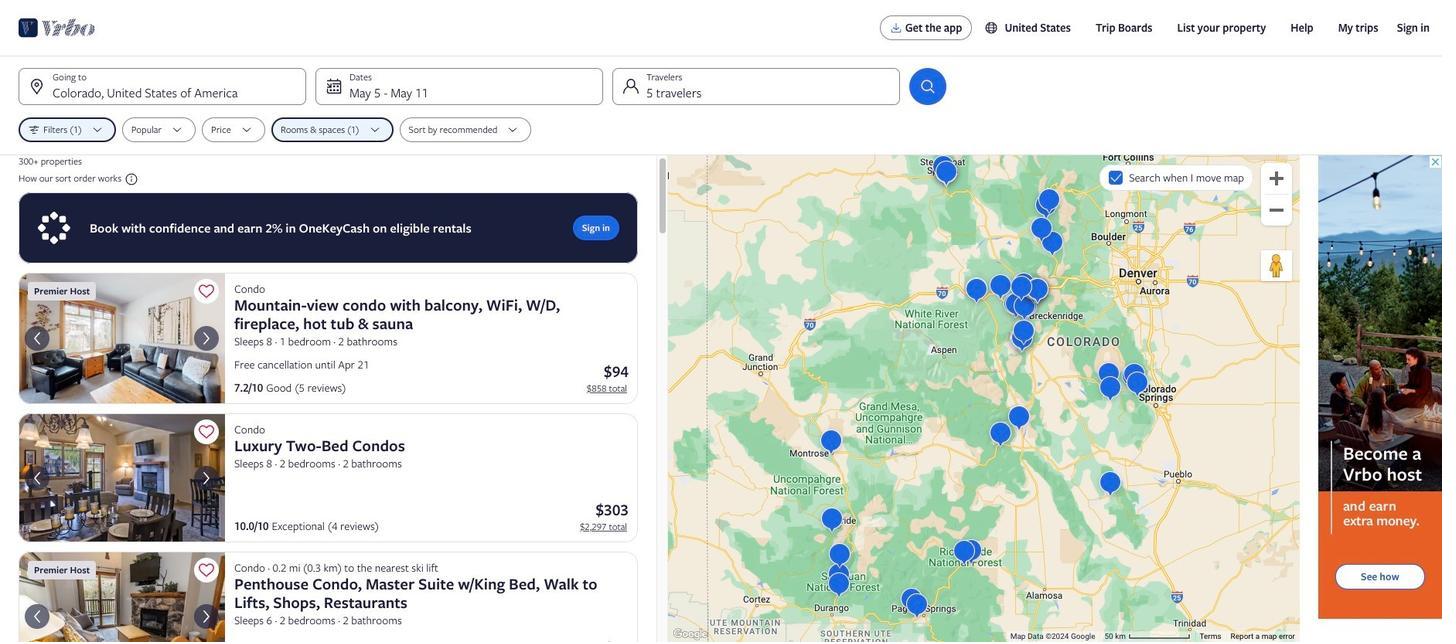 Task type: vqa. For each thing, say whether or not it's contained in the screenshot.
Search image
yes



Task type: describe. For each thing, give the bounding box(es) containing it.
small image
[[122, 173, 139, 186]]

map region
[[668, 156, 1301, 643]]

vrbo logo image
[[19, 15, 95, 40]]

show next image for luxury two-bed condos image
[[197, 469, 216, 488]]

download the app button image
[[890, 22, 903, 34]]

show previous image for penthouse condo, master suite w/king bed, walk to lifts, shops, restaurants image
[[28, 608, 46, 626]]

show previous image for mountain-view condo with balcony, wifi, w/d, fireplace, hot tub & sauna image
[[28, 330, 46, 348]]

image of mountain-view condo with balcony, wifi, w/d, fireplace, hot tub & sauna image
[[19, 273, 225, 405]]

dining image
[[19, 414, 225, 543]]



Task type: locate. For each thing, give the bounding box(es) containing it.
search image
[[919, 77, 938, 96]]

hidden river lodge #5998 image
[[19, 552, 225, 643]]

show next image for penthouse condo, master suite w/king bed, walk to lifts, shops, restaurants image
[[197, 608, 216, 626]]

show next image for mountain-view condo with balcony, wifi, w/d, fireplace, hot tub & sauna image
[[197, 330, 216, 348]]

small image
[[985, 21, 1005, 35]]

google image
[[672, 627, 709, 643]]

show previous image for luxury two-bed condos image
[[28, 469, 46, 488]]



